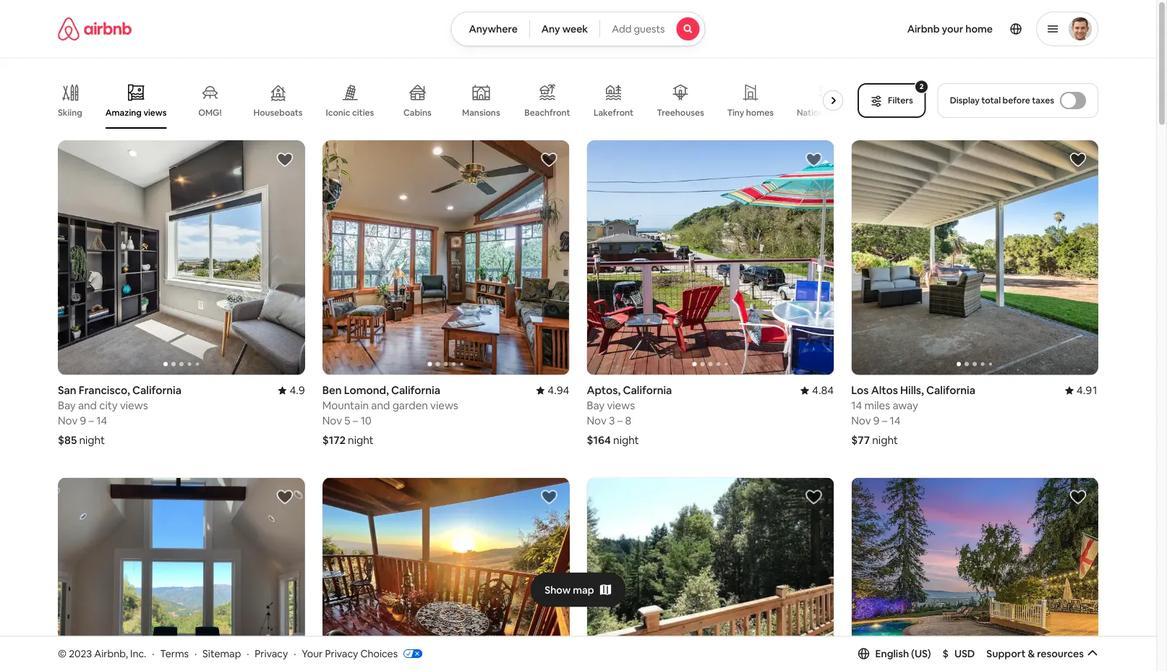 Task type: vqa. For each thing, say whether or not it's contained in the screenshot.
the omg!
yes



Task type: describe. For each thing, give the bounding box(es) containing it.
display
[[950, 95, 980, 106]]

treehouses
[[657, 107, 704, 118]]

2 · from the left
[[194, 647, 197, 660]]

california inside the los altos hills, california 14 miles away nov 9 – 14 $77 night
[[926, 383, 976, 397]]

lakefront
[[594, 107, 634, 118]]

miles
[[864, 399, 890, 413]]

any week
[[541, 22, 588, 35]]

9 for 14
[[873, 414, 880, 428]]

display total before taxes button
[[938, 83, 1098, 118]]

terms link
[[160, 647, 189, 660]]

© 2023 airbnb, inc. ·
[[58, 647, 154, 660]]

beachfront
[[525, 107, 570, 118]]

add to wishlist: ben lomond, california image
[[541, 151, 558, 168]]

views inside the aptos, california bay views nov 3 – 8 $164 night
[[607, 399, 635, 413]]

1 horizontal spatial 14
[[851, 399, 862, 413]]

nov inside the aptos, california bay views nov 3 – 8 $164 night
[[587, 414, 607, 428]]

3
[[609, 414, 615, 428]]

bay inside the aptos, california bay views nov 3 – 8 $164 night
[[587, 399, 605, 413]]

cities
[[352, 107, 374, 118]]

francisco,
[[79, 383, 130, 397]]

4 · from the left
[[294, 647, 296, 660]]

3 · from the left
[[247, 647, 249, 660]]

and for francisco,
[[78, 399, 97, 413]]

4.9 out of 5 average rating image
[[278, 383, 305, 397]]

14 for los altos hills, california
[[890, 414, 901, 428]]

4.91 out of 5 average rating image
[[1065, 383, 1098, 397]]

display total before taxes
[[950, 95, 1054, 106]]

altos
[[871, 383, 898, 397]]

away
[[893, 399, 918, 413]]

4.9
[[290, 383, 305, 397]]

9 for and
[[80, 414, 86, 428]]

support
[[987, 647, 1026, 660]]

10
[[361, 414, 372, 428]]

airbnb
[[907, 22, 940, 35]]

homes
[[746, 107, 774, 118]]

&
[[1028, 647, 1035, 660]]

mountain
[[322, 399, 369, 413]]

show
[[545, 583, 571, 596]]

skiing
[[58, 107, 82, 118]]

none search field containing anywhere
[[451, 12, 705, 46]]

14 for san francisco, california
[[96, 414, 107, 428]]

amazing views
[[105, 107, 167, 118]]

los altos hills, california 14 miles away nov 9 – 14 $77 night
[[851, 383, 976, 447]]

san francisco, california bay and city views nov 9 – 14 $85 night
[[58, 383, 181, 447]]

sitemap
[[203, 647, 241, 660]]

los
[[851, 383, 869, 397]]

4.84
[[812, 383, 834, 397]]

add to wishlist: los altos hills, california image
[[1070, 151, 1087, 168]]

inc.
[[130, 647, 146, 660]]

ben
[[322, 383, 342, 397]]

total
[[982, 95, 1001, 106]]

iconic cities
[[326, 107, 374, 118]]

airbnb,
[[94, 647, 128, 660]]

week
[[562, 22, 588, 35]]

iconic
[[326, 107, 350, 118]]

night for $77
[[872, 433, 898, 447]]

1 privacy from the left
[[255, 647, 288, 660]]

choices
[[360, 647, 398, 660]]

map
[[573, 583, 594, 596]]

group containing amazing views
[[58, 72, 855, 129]]

any week button
[[529, 12, 600, 46]]

anywhere button
[[451, 12, 530, 46]]

add to wishlist: boulder creek, california image
[[805, 489, 822, 506]]

english
[[875, 647, 909, 660]]

san
[[58, 383, 76, 397]]

$164
[[587, 433, 611, 447]]

(us)
[[911, 647, 931, 660]]

©
[[58, 647, 67, 660]]

city
[[99, 399, 118, 413]]

add to wishlist: san jose, california image
[[541, 489, 558, 506]]

– for $85
[[89, 414, 94, 428]]

add
[[612, 22, 632, 35]]

aptos,
[[587, 383, 621, 397]]

2023
[[69, 647, 92, 660]]

4.84 out of 5 average rating image
[[801, 383, 834, 397]]

tiny homes
[[727, 107, 774, 118]]

night for $85
[[79, 433, 105, 447]]

$77
[[851, 433, 870, 447]]



Task type: locate. For each thing, give the bounding box(es) containing it.
hills,
[[900, 383, 924, 397]]

2 bay from the left
[[587, 399, 605, 413]]

1 nov from the left
[[58, 414, 78, 428]]

and down lomond,
[[371, 399, 390, 413]]

4 night from the left
[[872, 433, 898, 447]]

8
[[625, 414, 632, 428]]

3 nov from the left
[[587, 414, 607, 428]]

14 down away
[[890, 414, 901, 428]]

airbnb your home link
[[899, 14, 1002, 44]]

9 down miles
[[873, 414, 880, 428]]

1 bay from the left
[[58, 399, 76, 413]]

0 horizontal spatial 14
[[96, 414, 107, 428]]

· right the inc.
[[152, 647, 154, 660]]

california inside ben lomond, california mountain and garden views nov 5 – 10 $172 night
[[391, 383, 440, 397]]

night down 10
[[348, 433, 374, 447]]

1 and from the left
[[78, 399, 97, 413]]

bay inside the san francisco, california bay and city views nov 9 – 14 $85 night
[[58, 399, 76, 413]]

airbnb your home
[[907, 22, 993, 35]]

privacy link
[[255, 647, 288, 660]]

0 horizontal spatial and
[[78, 399, 97, 413]]

lomond,
[[344, 383, 389, 397]]

– inside ben lomond, california mountain and garden views nov 5 – 10 $172 night
[[353, 414, 358, 428]]

14 down los
[[851, 399, 862, 413]]

group
[[58, 72, 855, 129], [58, 140, 305, 375], [322, 140, 569, 375], [587, 140, 834, 375], [851, 140, 1098, 375], [58, 478, 305, 671], [322, 478, 569, 671], [587, 478, 834, 671], [851, 478, 1098, 671]]

filters
[[888, 95, 913, 106]]

taxes
[[1032, 95, 1054, 106]]

views right garden
[[430, 399, 458, 413]]

before
[[1003, 95, 1030, 106]]

1 horizontal spatial bay
[[587, 399, 605, 413]]

parks
[[833, 107, 855, 118]]

– inside the aptos, california bay views nov 3 – 8 $164 night
[[617, 414, 623, 428]]

1 night from the left
[[79, 433, 105, 447]]

your
[[942, 22, 963, 35]]

– for $172
[[353, 414, 358, 428]]

· right terms
[[194, 647, 197, 660]]

views right amazing
[[143, 107, 167, 118]]

sitemap link
[[203, 647, 241, 660]]

9 inside the san francisco, california bay and city views nov 9 – 14 $85 night
[[80, 414, 86, 428]]

1 california from the left
[[132, 383, 181, 397]]

support & resources
[[987, 647, 1084, 660]]

2 and from the left
[[371, 399, 390, 413]]

nov
[[58, 414, 78, 428], [322, 414, 342, 428], [587, 414, 607, 428], [851, 414, 871, 428]]

amazing
[[105, 107, 142, 118]]

terms · sitemap · privacy ·
[[160, 647, 296, 660]]

1 9 from the left
[[80, 414, 86, 428]]

bay down san
[[58, 399, 76, 413]]

– inside the san francisco, california bay and city views nov 9 – 14 $85 night
[[89, 414, 94, 428]]

aptos, california bay views nov 3 – 8 $164 night
[[587, 383, 672, 447]]

california right the hills,
[[926, 383, 976, 397]]

views up 8 on the right bottom of page
[[607, 399, 635, 413]]

night inside ben lomond, california mountain and garden views nov 5 – 10 $172 night
[[348, 433, 374, 447]]

9
[[80, 414, 86, 428], [873, 414, 880, 428]]

$172
[[322, 433, 346, 447]]

omg!
[[198, 107, 222, 118]]

2 nov from the left
[[322, 414, 342, 428]]

1 horizontal spatial 9
[[873, 414, 880, 428]]

views inside group
[[143, 107, 167, 118]]

nov left 5
[[322, 414, 342, 428]]

show map
[[545, 583, 594, 596]]

$
[[943, 647, 949, 660]]

– down the francisco,
[[89, 414, 94, 428]]

$85
[[58, 433, 77, 447]]

california right the francisco,
[[132, 383, 181, 397]]

night inside the san francisco, california bay and city views nov 9 – 14 $85 night
[[79, 433, 105, 447]]

nov for bay and city views
[[58, 414, 78, 428]]

night inside the aptos, california bay views nov 3 – 8 $164 night
[[613, 433, 639, 447]]

nov inside ben lomond, california mountain and garden views nov 5 – 10 $172 night
[[322, 414, 342, 428]]

– right 5
[[353, 414, 358, 428]]

4.94 out of 5 average rating image
[[536, 383, 569, 397]]

mansions
[[462, 107, 500, 118]]

3 – from the left
[[617, 414, 623, 428]]

english (us)
[[875, 647, 931, 660]]

3 night from the left
[[613, 433, 639, 447]]

and
[[78, 399, 97, 413], [371, 399, 390, 413]]

profile element
[[723, 0, 1098, 58]]

tiny
[[727, 107, 744, 118]]

houseboats
[[253, 107, 303, 118]]

california up 8 on the right bottom of page
[[623, 383, 672, 397]]

your privacy choices
[[302, 647, 398, 660]]

1 horizontal spatial and
[[371, 399, 390, 413]]

california inside the san francisco, california bay and city views nov 9 – 14 $85 night
[[132, 383, 181, 397]]

your
[[302, 647, 323, 660]]

14 inside the san francisco, california bay and city views nov 9 – 14 $85 night
[[96, 414, 107, 428]]

night down 8 on the right bottom of page
[[613, 433, 639, 447]]

nov left 3
[[587, 414, 607, 428]]

nov inside the san francisco, california bay and city views nov 9 – 14 $85 night
[[58, 414, 78, 428]]

1 horizontal spatial privacy
[[325, 647, 358, 660]]

– down miles
[[882, 414, 888, 428]]

show map button
[[530, 572, 626, 607]]

views
[[143, 107, 167, 118], [120, 399, 148, 413], [430, 399, 458, 413], [607, 399, 635, 413]]

· left privacy link
[[247, 647, 249, 660]]

night right $77
[[872, 433, 898, 447]]

nov up $77
[[851, 414, 871, 428]]

and inside ben lomond, california mountain and garden views nov 5 – 10 $172 night
[[371, 399, 390, 413]]

california inside the aptos, california bay views nov 3 – 8 $164 night
[[623, 383, 672, 397]]

0 horizontal spatial privacy
[[255, 647, 288, 660]]

filters button
[[858, 83, 926, 118]]

privacy left 'your'
[[255, 647, 288, 660]]

2 privacy from the left
[[325, 647, 358, 660]]

and left "city"
[[78, 399, 97, 413]]

guests
[[634, 22, 665, 35]]

add to wishlist: san jose, california image
[[1070, 489, 1087, 506]]

1 · from the left
[[152, 647, 154, 660]]

4 california from the left
[[926, 383, 976, 397]]

nov for 14 miles away
[[851, 414, 871, 428]]

– inside the los altos hills, california 14 miles away nov 9 – 14 $77 night
[[882, 414, 888, 428]]

14 down "city"
[[96, 414, 107, 428]]

add to wishlist: aptos, california image
[[805, 151, 822, 168]]

and for lomond,
[[371, 399, 390, 413]]

$ usd
[[943, 647, 975, 660]]

– for $77
[[882, 414, 888, 428]]

nov up $85 in the left of the page
[[58, 414, 78, 428]]

2 – from the left
[[353, 414, 358, 428]]

views inside the san francisco, california bay and city views nov 9 – 14 $85 night
[[120, 399, 148, 413]]

· left 'your'
[[294, 647, 296, 660]]

add to wishlist: san francisco, california image
[[276, 151, 293, 168]]

1 – from the left
[[89, 414, 94, 428]]

night for $172
[[348, 433, 374, 447]]

terms
[[160, 647, 189, 660]]

9 down the francisco,
[[80, 414, 86, 428]]

2 horizontal spatial 14
[[890, 414, 901, 428]]

14
[[851, 399, 862, 413], [96, 414, 107, 428], [890, 414, 901, 428]]

and inside the san francisco, california bay and city views nov 9 – 14 $85 night
[[78, 399, 97, 413]]

garden
[[392, 399, 428, 413]]

ben lomond, california mountain and garden views nov 5 – 10 $172 night
[[322, 383, 458, 447]]

national parks
[[797, 107, 855, 118]]

any
[[541, 22, 560, 35]]

national
[[797, 107, 831, 118]]

4 – from the left
[[882, 414, 888, 428]]

usd
[[954, 647, 975, 660]]

5
[[344, 414, 350, 428]]

None search field
[[451, 12, 705, 46]]

nov inside the los altos hills, california 14 miles away nov 9 – 14 $77 night
[[851, 414, 871, 428]]

4.91
[[1077, 383, 1098, 397]]

9 inside the los altos hills, california 14 miles away nov 9 – 14 $77 night
[[873, 414, 880, 428]]

english (us) button
[[858, 647, 931, 660]]

resources
[[1037, 647, 1084, 660]]

cabins
[[404, 107, 432, 118]]

support & resources button
[[987, 647, 1098, 660]]

add guests button
[[600, 12, 705, 46]]

bay
[[58, 399, 76, 413], [587, 399, 605, 413]]

0 horizontal spatial 9
[[80, 414, 86, 428]]

2 california from the left
[[391, 383, 440, 397]]

views right "city"
[[120, 399, 148, 413]]

privacy right 'your'
[[325, 647, 358, 660]]

2 9 from the left
[[873, 414, 880, 428]]

3 california from the left
[[623, 383, 672, 397]]

add guests
[[612, 22, 665, 35]]

home
[[966, 22, 993, 35]]

views inside ben lomond, california mountain and garden views nov 5 – 10 $172 night
[[430, 399, 458, 413]]

0 horizontal spatial bay
[[58, 399, 76, 413]]

2 night from the left
[[348, 433, 374, 447]]

california
[[132, 383, 181, 397], [391, 383, 440, 397], [623, 383, 672, 397], [926, 383, 976, 397]]

add to wishlist: los gatos, california image
[[276, 489, 293, 506]]

night
[[79, 433, 105, 447], [348, 433, 374, 447], [613, 433, 639, 447], [872, 433, 898, 447]]

·
[[152, 647, 154, 660], [194, 647, 197, 660], [247, 647, 249, 660], [294, 647, 296, 660]]

your privacy choices link
[[302, 647, 422, 661]]

anywhere
[[469, 22, 518, 35]]

4.94
[[548, 383, 569, 397]]

–
[[89, 414, 94, 428], [353, 414, 358, 428], [617, 414, 623, 428], [882, 414, 888, 428]]

night inside the los altos hills, california 14 miles away nov 9 – 14 $77 night
[[872, 433, 898, 447]]

nov for mountain and garden views
[[322, 414, 342, 428]]

4 nov from the left
[[851, 414, 871, 428]]

night right $85 in the left of the page
[[79, 433, 105, 447]]

california up garden
[[391, 383, 440, 397]]

– right 3
[[617, 414, 623, 428]]

bay down aptos,
[[587, 399, 605, 413]]



